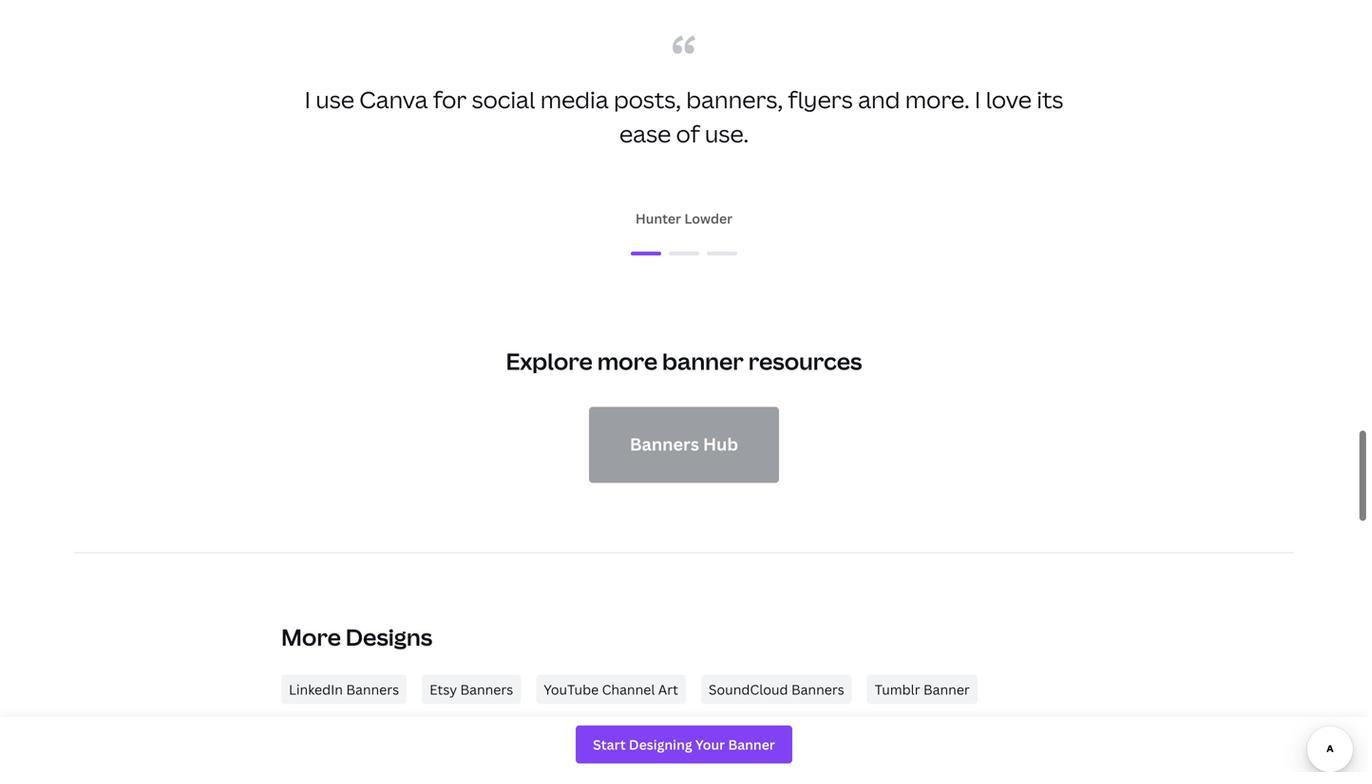 Task type: vqa. For each thing, say whether or not it's contained in the screenshot.
'Linkedin'
yes



Task type: locate. For each thing, give the bounding box(es) containing it.
banners left hub
[[630, 433, 700, 456]]

image montage
[[749, 726, 847, 744]]

banner
[[663, 346, 744, 377]]

linkedin banners
[[289, 681, 399, 699]]

banner
[[924, 681, 970, 699]]

explore more banner resources
[[506, 346, 863, 377]]

banners hub
[[630, 433, 739, 456]]

hunter
[[636, 210, 682, 228]]

i left use
[[305, 84, 311, 115]]

tumblr
[[875, 681, 921, 699]]

jennifer kaylo ruscin image
[[669, 252, 700, 256]]

0 horizontal spatial i
[[305, 84, 311, 115]]

love
[[986, 84, 1032, 115]]

its
[[1037, 84, 1064, 115]]

youtube
[[544, 681, 599, 699]]

banners right the etsy
[[461, 681, 514, 699]]

i use canva for social media posts, banners, flyers and more. i love its ease of use.
[[305, 84, 1064, 149]]

more designs
[[281, 622, 433, 653]]

etsy banners
[[430, 681, 514, 699]]

banners up montage
[[792, 681, 845, 699]]

image montage link
[[741, 720, 854, 750]]

banners
[[630, 433, 700, 456], [346, 681, 399, 699], [461, 681, 514, 699], [792, 681, 845, 699]]

tumblr banner link
[[868, 675, 978, 705]]

linkedin
[[289, 681, 343, 699]]

social
[[472, 84, 535, 115]]

etsy banners link
[[422, 675, 521, 705]]

banners down the more designs
[[346, 681, 399, 699]]

clipart
[[674, 726, 718, 744]]

i
[[305, 84, 311, 115], [975, 84, 981, 115]]

i left love
[[975, 84, 981, 115]]

more.
[[906, 84, 970, 115]]

tumblr banner
[[875, 681, 970, 699]]

use.
[[705, 119, 749, 149]]

canva
[[360, 84, 428, 115]]

banners for linkedin banners
[[346, 681, 399, 699]]

1 horizontal spatial i
[[975, 84, 981, 115]]

flyers
[[788, 84, 853, 115]]

1 i from the left
[[305, 84, 311, 115]]

lowder
[[685, 210, 733, 228]]

channel
[[602, 681, 655, 699]]

banners for etsy banners
[[461, 681, 514, 699]]



Task type: describe. For each thing, give the bounding box(es) containing it.
logos
[[606, 726, 644, 744]]

2 i from the left
[[975, 84, 981, 115]]

etsy
[[430, 681, 457, 699]]

hub
[[703, 433, 739, 456]]

clipart link
[[667, 720, 726, 750]]

image
[[749, 726, 787, 744]]

youtube channel art link
[[536, 675, 686, 705]]

media
[[541, 84, 609, 115]]

and
[[858, 84, 901, 115]]

designs
[[346, 622, 433, 653]]

resources
[[749, 346, 863, 377]]

flags link
[[535, 720, 583, 750]]

montage
[[790, 726, 847, 744]]

of
[[677, 119, 700, 149]]

art
[[659, 681, 679, 699]]

select a quotation tab list
[[285, 243, 1084, 265]]

logos link
[[599, 720, 652, 750]]

soundcloud banners
[[709, 681, 845, 699]]

for
[[433, 84, 467, 115]]

soundcloud banners link
[[701, 675, 852, 705]]

quotation mark image
[[673, 35, 696, 54]]

youtube channel art
[[544, 681, 679, 699]]

hunter lowder image
[[631, 252, 662, 256]]

more
[[281, 622, 341, 653]]

laldinfela p. image
[[707, 252, 738, 256]]

flags
[[543, 726, 576, 744]]

more
[[598, 346, 658, 377]]

banners hub link
[[589, 407, 779, 483]]

use
[[316, 84, 355, 115]]

soundcloud
[[709, 681, 789, 699]]

explore
[[506, 346, 593, 377]]

banners,
[[687, 84, 783, 115]]

ease
[[620, 119, 671, 149]]

hunter lowder
[[636, 210, 733, 228]]

linkedin banners link
[[281, 675, 407, 705]]

posts,
[[614, 84, 682, 115]]

banners for soundcloud banners
[[792, 681, 845, 699]]



